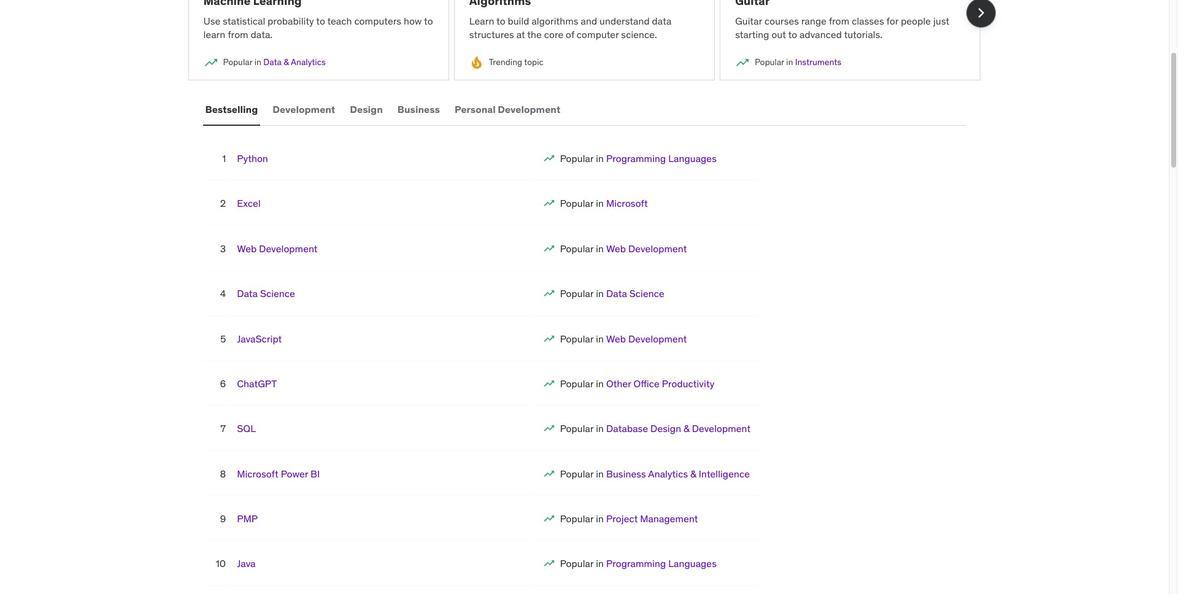 Task type: vqa. For each thing, say whether or not it's contained in the screenshot.
anchor/reporter, at left top
no



Task type: describe. For each thing, give the bounding box(es) containing it.
instruments link
[[795, 57, 842, 68]]

10
[[216, 558, 226, 570]]

productivity
[[662, 377, 715, 390]]

cell for java
[[560, 558, 717, 570]]

classes
[[852, 15, 884, 27]]

trending topic
[[489, 57, 544, 68]]

javascript link
[[237, 332, 282, 345]]

starting
[[735, 28, 769, 41]]

popular in web development for web development
[[560, 242, 687, 255]]

use
[[203, 15, 220, 27]]

0 horizontal spatial microsoft
[[237, 468, 279, 480]]

personal development button
[[452, 95, 563, 125]]

trending
[[489, 57, 522, 68]]

popular for javascript
[[560, 332, 594, 345]]

cell for excel
[[560, 197, 648, 210]]

topic
[[524, 57, 544, 68]]

probability
[[268, 15, 314, 27]]

computers
[[354, 15, 401, 27]]

chatgpt link
[[237, 377, 277, 390]]

teach
[[327, 15, 352, 27]]

popular in data science
[[560, 287, 665, 300]]

to inside the guitar courses range from classes for people just starting out to advanced tutorials.
[[788, 28, 797, 41]]

microsoft power bi
[[237, 468, 320, 480]]

popular for chatgpt
[[560, 377, 594, 390]]

popular in database design & development
[[560, 422, 751, 435]]

pmp link
[[237, 513, 258, 525]]

3
[[220, 242, 226, 255]]

project
[[606, 513, 638, 525]]

personal
[[455, 103, 496, 116]]

data & analytics link
[[264, 57, 326, 68]]

java
[[237, 558, 256, 570]]

other
[[606, 377, 631, 390]]

development down 'topic'
[[498, 103, 561, 116]]

cell for data science
[[560, 287, 665, 300]]

popular in image inside carousel element
[[203, 55, 218, 70]]

web development link for web development
[[606, 242, 687, 255]]

2 data science link from the left
[[606, 287, 665, 300]]

in for java
[[596, 558, 604, 570]]

popular for excel
[[560, 197, 594, 210]]

python link
[[237, 152, 268, 164]]

development up other office productivity link
[[628, 332, 687, 345]]

out
[[772, 28, 786, 41]]

in for sql
[[596, 422, 604, 435]]

in for data science
[[596, 287, 604, 300]]

use statistical probability to teach computers how to learn from data.
[[203, 15, 433, 41]]

data science
[[237, 287, 295, 300]]

7
[[221, 422, 226, 435]]

& inside carousel element
[[284, 57, 289, 68]]

power
[[281, 468, 308, 480]]

other office productivity link
[[606, 377, 715, 390]]

cell for sql
[[560, 422, 751, 435]]

analytics inside carousel element
[[291, 57, 326, 68]]

excel link
[[237, 197, 261, 210]]

web for javascript
[[606, 332, 626, 345]]

business button
[[395, 95, 443, 125]]

web right 3
[[237, 242, 257, 255]]

popular for pmp
[[560, 513, 594, 525]]

programming for python
[[606, 152, 666, 164]]

instruments
[[795, 57, 842, 68]]

popular in image for popular in project management
[[543, 513, 555, 525]]

database
[[606, 422, 648, 435]]

1 horizontal spatial analytics
[[648, 468, 688, 480]]

carousel element
[[188, 0, 996, 95]]

cell for chatgpt
[[560, 377, 715, 390]]

database design & development link
[[606, 422, 751, 435]]

learn to build algorithms and understand data structures at the core of computer science.
[[469, 15, 672, 41]]

computer
[[577, 28, 619, 41]]

java link
[[237, 558, 256, 570]]

sql link
[[237, 422, 256, 435]]

advanced
[[800, 28, 842, 41]]

science.
[[621, 28, 657, 41]]

6
[[220, 377, 226, 390]]

office
[[634, 377, 660, 390]]

python
[[237, 152, 268, 164]]

& for popular in business analytics & intelligence
[[691, 468, 697, 480]]

programming for java
[[606, 558, 666, 570]]

in for python
[[596, 152, 604, 164]]

popular in business analytics & intelligence
[[560, 468, 750, 480]]

range
[[802, 15, 827, 27]]

from inside use statistical probability to teach computers how to learn from data.
[[228, 28, 248, 41]]

popular in programming languages for java
[[560, 558, 717, 570]]

popular in programming languages for python
[[560, 152, 717, 164]]

2 science from the left
[[630, 287, 665, 300]]

development button
[[270, 95, 338, 125]]

just
[[934, 15, 950, 27]]

learn
[[469, 15, 494, 27]]

chatgpt
[[237, 377, 277, 390]]

and
[[581, 15, 597, 27]]

to inside "learn to build algorithms and understand data structures at the core of computer science."
[[497, 15, 506, 27]]

design button
[[348, 95, 385, 125]]

web for web development
[[606, 242, 626, 255]]

popular in web development for javascript
[[560, 332, 687, 345]]

popular in instruments
[[755, 57, 842, 68]]

in for javascript
[[596, 332, 604, 345]]

& for popular in database design & development
[[684, 422, 690, 435]]

data.
[[251, 28, 273, 41]]

0 horizontal spatial data
[[237, 287, 258, 300]]

bestselling
[[205, 103, 258, 116]]

personal development
[[455, 103, 561, 116]]

development down "data & analytics" link
[[273, 103, 335, 116]]

the
[[527, 28, 542, 41]]

courses
[[765, 15, 799, 27]]



Task type: locate. For each thing, give the bounding box(es) containing it.
cell for python
[[560, 152, 717, 164]]

in for microsoft power bi
[[596, 468, 604, 480]]

design
[[350, 103, 383, 116], [651, 422, 681, 435]]

microsoft power bi link
[[237, 468, 320, 480]]

intelligence
[[699, 468, 750, 480]]

1 vertical spatial popular in web development
[[560, 332, 687, 345]]

1 vertical spatial popular in programming languages
[[560, 558, 717, 570]]

web development
[[237, 242, 318, 255]]

management
[[640, 513, 698, 525]]

development up data science
[[259, 242, 318, 255]]

programming languages link for python
[[606, 152, 717, 164]]

1 languages from the top
[[669, 152, 717, 164]]

0 horizontal spatial business
[[398, 103, 440, 116]]

2 vertical spatial &
[[691, 468, 697, 480]]

bi
[[311, 468, 320, 480]]

popular for data science
[[560, 287, 594, 300]]

web development link down microsoft link
[[606, 242, 687, 255]]

2 horizontal spatial &
[[691, 468, 697, 480]]

popular for python
[[560, 152, 594, 164]]

2 programming from the top
[[606, 558, 666, 570]]

design inside button
[[350, 103, 383, 116]]

1 horizontal spatial science
[[630, 287, 665, 300]]

0 vertical spatial &
[[284, 57, 289, 68]]

bestselling button
[[203, 95, 260, 125]]

algorithms
[[532, 15, 579, 27]]

in for excel
[[596, 197, 604, 210]]

1 vertical spatial languages
[[669, 558, 717, 570]]

guitar courses range from classes for people just starting out to advanced tutorials.
[[735, 15, 950, 41]]

popular for web development
[[560, 242, 594, 255]]

business inside button
[[398, 103, 440, 116]]

1 horizontal spatial from
[[829, 15, 850, 27]]

1 horizontal spatial business
[[606, 468, 646, 480]]

from up advanced
[[829, 15, 850, 27]]

1 vertical spatial design
[[651, 422, 681, 435]]

pmp
[[237, 513, 258, 525]]

popular in image for excel
[[543, 197, 555, 210]]

1 horizontal spatial microsoft
[[606, 197, 648, 210]]

0 horizontal spatial science
[[260, 287, 295, 300]]

popular for java
[[560, 558, 594, 570]]

tutorials.
[[844, 28, 883, 41]]

design left business button
[[350, 103, 383, 116]]

languages for python
[[669, 152, 717, 164]]

2 languages from the top
[[669, 558, 717, 570]]

structures
[[469, 28, 514, 41]]

to right how
[[424, 15, 433, 27]]

1 vertical spatial programming languages link
[[606, 558, 717, 570]]

0 vertical spatial programming
[[606, 152, 666, 164]]

popular in image for python
[[543, 152, 555, 164]]

10 cell from the top
[[560, 558, 717, 570]]

programming up microsoft link
[[606, 152, 666, 164]]

popular in other office productivity
[[560, 377, 715, 390]]

5
[[220, 332, 226, 345]]

cell for javascript
[[560, 332, 687, 345]]

in for web development
[[596, 242, 604, 255]]

cell for web development
[[560, 242, 687, 255]]

9
[[220, 513, 226, 525]]

programming
[[606, 152, 666, 164], [606, 558, 666, 570]]

excel
[[237, 197, 261, 210]]

data science link
[[237, 287, 295, 300], [606, 287, 665, 300]]

0 horizontal spatial analytics
[[291, 57, 326, 68]]

popular in project management
[[560, 513, 698, 525]]

2
[[220, 197, 226, 210]]

popular in web development up other
[[560, 332, 687, 345]]

sql
[[237, 422, 256, 435]]

programming languages link
[[606, 152, 717, 164], [606, 558, 717, 570]]

development down microsoft link
[[628, 242, 687, 255]]

popular in programming languages up microsoft link
[[560, 152, 717, 164]]

popular for microsoft power bi
[[560, 468, 594, 480]]

popular in data & analytics
[[223, 57, 326, 68]]

analytics down use statistical probability to teach computers how to learn from data.
[[291, 57, 326, 68]]

popular in image for popular in instruments
[[735, 55, 750, 70]]

1 popular in web development from the top
[[560, 242, 687, 255]]

1 horizontal spatial data
[[264, 57, 282, 68]]

1 science from the left
[[260, 287, 295, 300]]

popular in image
[[735, 55, 750, 70], [543, 287, 555, 300], [543, 332, 555, 345], [543, 422, 555, 435], [543, 468, 555, 480], [543, 513, 555, 525]]

6 cell from the top
[[560, 377, 715, 390]]

0 horizontal spatial design
[[350, 103, 383, 116]]

0 vertical spatial microsoft
[[606, 197, 648, 210]]

popular in web development down microsoft link
[[560, 242, 687, 255]]

1 horizontal spatial design
[[651, 422, 681, 435]]

popular in image for web development
[[543, 242, 555, 255]]

data for popular in data & analytics
[[264, 57, 282, 68]]

3 cell from the top
[[560, 242, 687, 255]]

cell for microsoft power bi
[[560, 468, 750, 480]]

4
[[220, 287, 226, 300]]

of
[[566, 28, 575, 41]]

popular in image for java
[[543, 558, 555, 570]]

languages
[[669, 152, 717, 164], [669, 558, 717, 570]]

1 cell from the top
[[560, 152, 717, 164]]

2 cell from the top
[[560, 197, 648, 210]]

languages for java
[[669, 558, 717, 570]]

business down database
[[606, 468, 646, 480]]

popular
[[223, 57, 252, 68], [755, 57, 784, 68], [560, 152, 594, 164], [560, 197, 594, 210], [560, 242, 594, 255], [560, 287, 594, 300], [560, 332, 594, 345], [560, 377, 594, 390], [560, 422, 594, 435], [560, 468, 594, 480], [560, 513, 594, 525], [560, 558, 594, 570]]

programming languages link down management
[[606, 558, 717, 570]]

analytics
[[291, 57, 326, 68], [648, 468, 688, 480]]

2 popular in web development from the top
[[560, 332, 687, 345]]

popular in web development
[[560, 242, 687, 255], [560, 332, 687, 345]]

build
[[508, 15, 529, 27]]

0 vertical spatial languages
[[669, 152, 717, 164]]

& left intelligence
[[691, 468, 697, 480]]

web
[[237, 242, 257, 255], [606, 242, 626, 255], [606, 332, 626, 345]]

people
[[901, 15, 931, 27]]

to up structures
[[497, 15, 506, 27]]

4 cell from the top
[[560, 287, 665, 300]]

microsoft link
[[606, 197, 648, 210]]

web development link up data science
[[237, 242, 318, 255]]

popular in programming languages down popular in project management at the bottom of the page
[[560, 558, 717, 570]]

0 vertical spatial analytics
[[291, 57, 326, 68]]

1 programming languages link from the top
[[606, 152, 717, 164]]

analytics up management
[[648, 468, 688, 480]]

1 popular in programming languages from the top
[[560, 152, 717, 164]]

5 cell from the top
[[560, 332, 687, 345]]

business right design button
[[398, 103, 440, 116]]

how
[[404, 15, 422, 27]]

popular in image for popular in business analytics & intelligence
[[543, 468, 555, 480]]

web development link up office at right
[[606, 332, 687, 345]]

2 horizontal spatial data
[[606, 287, 627, 300]]

0 vertical spatial design
[[350, 103, 383, 116]]

data
[[264, 57, 282, 68], [237, 287, 258, 300], [606, 287, 627, 300]]

guitar
[[735, 15, 762, 27]]

popular in microsoft
[[560, 197, 648, 210]]

1 vertical spatial microsoft
[[237, 468, 279, 480]]

1 horizontal spatial &
[[684, 422, 690, 435]]

1 vertical spatial &
[[684, 422, 690, 435]]

popular in image for chatgpt
[[543, 377, 555, 390]]

1
[[222, 152, 226, 164]]

0 vertical spatial business
[[398, 103, 440, 116]]

0 horizontal spatial from
[[228, 28, 248, 41]]

to left teach
[[316, 15, 325, 27]]

1 data science link from the left
[[237, 287, 295, 300]]

2 popular in programming languages from the top
[[560, 558, 717, 570]]

0 horizontal spatial &
[[284, 57, 289, 68]]

programming languages link for java
[[606, 558, 717, 570]]

cell for pmp
[[560, 513, 698, 525]]

1 vertical spatial from
[[228, 28, 248, 41]]

understand
[[600, 15, 650, 27]]

popular in image for popular in web development
[[543, 332, 555, 345]]

programming down popular in project management at the bottom of the page
[[606, 558, 666, 570]]

development up intelligence
[[692, 422, 751, 435]]

in for chatgpt
[[596, 377, 604, 390]]

next image
[[971, 3, 991, 23]]

7 cell from the top
[[560, 422, 751, 435]]

1 vertical spatial business
[[606, 468, 646, 480]]

for
[[887, 15, 899, 27]]

web up other
[[606, 332, 626, 345]]

business analytics & intelligence link
[[606, 468, 750, 480]]

business
[[398, 103, 440, 116], [606, 468, 646, 480]]

programming languages link up microsoft link
[[606, 152, 717, 164]]

cell
[[560, 152, 717, 164], [560, 197, 648, 210], [560, 242, 687, 255], [560, 287, 665, 300], [560, 332, 687, 345], [560, 377, 715, 390], [560, 422, 751, 435], [560, 468, 750, 480], [560, 513, 698, 525], [560, 558, 717, 570]]

popular for sql
[[560, 422, 594, 435]]

statistical
[[223, 15, 265, 27]]

web development link for javascript
[[606, 332, 687, 345]]

popular in image
[[203, 55, 218, 70], [543, 152, 555, 164], [543, 197, 555, 210], [543, 242, 555, 255], [543, 377, 555, 390], [543, 558, 555, 570]]

from down statistical
[[228, 28, 248, 41]]

1 programming from the top
[[606, 152, 666, 164]]

web up popular in data science
[[606, 242, 626, 255]]

popular in image for popular in data science
[[543, 287, 555, 300]]

trending topic image
[[469, 55, 484, 70]]

popular in image for popular in database design & development
[[543, 422, 555, 435]]

design right database
[[651, 422, 681, 435]]

core
[[544, 28, 564, 41]]

learn
[[203, 28, 225, 41]]

9 cell from the top
[[560, 513, 698, 525]]

0 vertical spatial programming languages link
[[606, 152, 717, 164]]

science
[[260, 287, 295, 300], [630, 287, 665, 300]]

& down productivity
[[684, 422, 690, 435]]

in for pmp
[[596, 513, 604, 525]]

to right 'out'
[[788, 28, 797, 41]]

1 horizontal spatial data science link
[[606, 287, 665, 300]]

0 horizontal spatial data science link
[[237, 287, 295, 300]]

1 vertical spatial programming
[[606, 558, 666, 570]]

0 vertical spatial from
[[829, 15, 850, 27]]

from inside the guitar courses range from classes for people just starting out to advanced tutorials.
[[829, 15, 850, 27]]

&
[[284, 57, 289, 68], [684, 422, 690, 435], [691, 468, 697, 480]]

data for popular in data science
[[606, 287, 627, 300]]

web development link
[[237, 242, 318, 255], [606, 242, 687, 255], [606, 332, 687, 345]]

8
[[220, 468, 226, 480]]

data
[[652, 15, 672, 27]]

2 programming languages link from the top
[[606, 558, 717, 570]]

at
[[517, 28, 525, 41]]

data inside carousel element
[[264, 57, 282, 68]]

project management link
[[606, 513, 698, 525]]

8 cell from the top
[[560, 468, 750, 480]]

1 vertical spatial analytics
[[648, 468, 688, 480]]

& down probability
[[284, 57, 289, 68]]

popular in programming languages
[[560, 152, 717, 164], [560, 558, 717, 570]]

to
[[316, 15, 325, 27], [424, 15, 433, 27], [497, 15, 506, 27], [788, 28, 797, 41]]

javascript
[[237, 332, 282, 345]]

0 vertical spatial popular in web development
[[560, 242, 687, 255]]

0 vertical spatial popular in programming languages
[[560, 152, 717, 164]]



